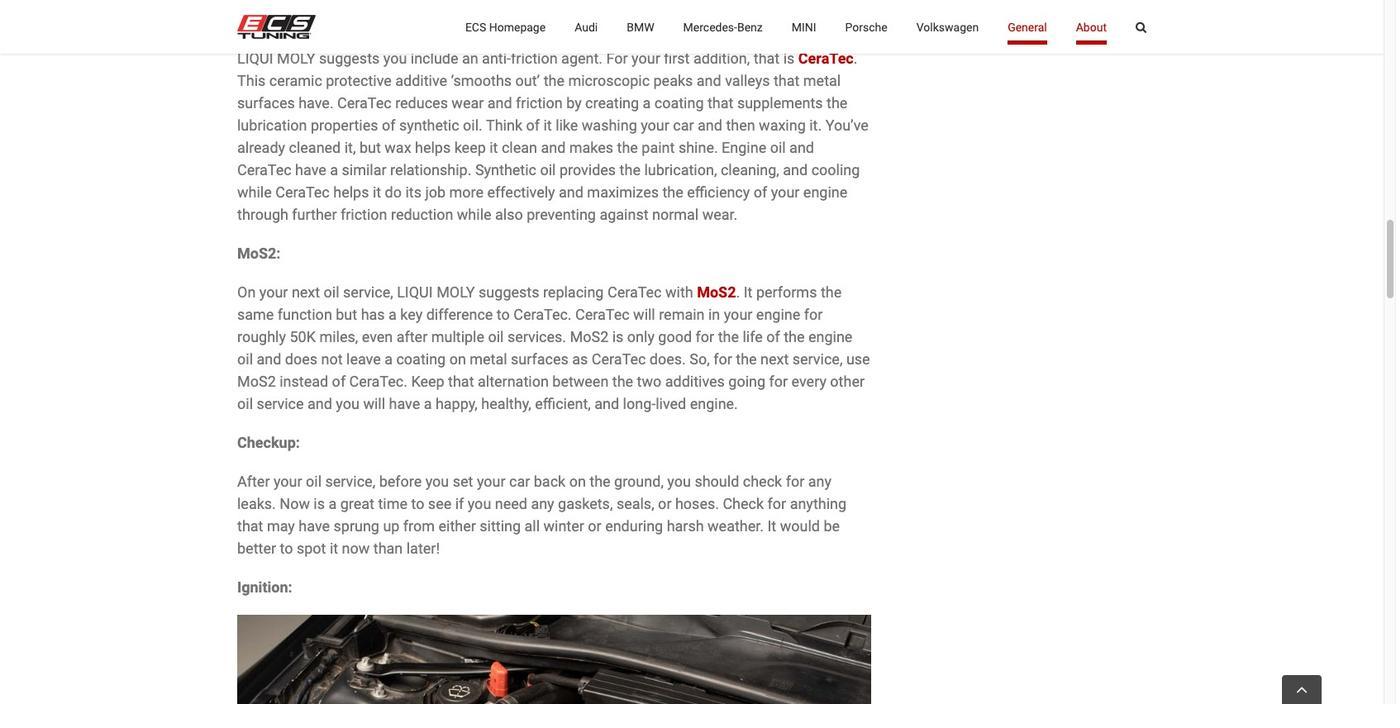 Task type: locate. For each thing, give the bounding box(es) containing it.
coating down peaks
[[655, 94, 704, 112]]

1 vertical spatial to
[[411, 495, 425, 513]]

it right mos2 link
[[744, 284, 753, 301]]

your down with at the top left of the page
[[632, 50, 660, 67]]

mini
[[792, 20, 817, 33]]

1 horizontal spatial ceratec.
[[514, 306, 572, 323]]

miles,
[[320, 328, 358, 346]]

see
[[428, 495, 452, 513]]

through
[[237, 206, 289, 223]]

0 horizontal spatial .
[[736, 284, 740, 301]]

oil inside after your oil service, before you set your car back on the ground, you should check for any leaks. now is a great time to see if you need any gaskets, seals, or hoses. check for anything that may have sprung up from either sitting all winter or enduring harsh weather. it would be better to spot it now than later!
[[306, 473, 322, 490]]

first
[[664, 50, 690, 67]]

engine inside in the specified weight for your car, as it meets and/or exceeds manufacturer standards for what your engine requires, and a hengst filter. with that new oil after the flush, liqui moly suggests you include an anti-friction agent. for your first addition, that is
[[398, 27, 442, 45]]

harsh
[[667, 518, 704, 535]]

for right so,
[[714, 351, 732, 368]]

0 horizontal spatial any
[[531, 495, 555, 513]]

your down specified
[[366, 27, 394, 45]]

0 vertical spatial while
[[237, 184, 272, 201]]

for left what
[[307, 27, 326, 45]]

0 vertical spatial on
[[450, 351, 466, 368]]

it.
[[810, 117, 822, 134]]

of right life
[[767, 328, 780, 346]]

2 vertical spatial mos2
[[237, 373, 276, 390]]

1 vertical spatial as
[[572, 351, 588, 368]]

1 horizontal spatial after
[[747, 27, 778, 45]]

1 horizontal spatial any
[[808, 473, 832, 490]]

helps down similar
[[333, 184, 369, 201]]

your up life
[[724, 306, 753, 323]]

would
[[780, 518, 820, 535]]

1 vertical spatial mos2
[[570, 328, 609, 346]]

homepage
[[489, 20, 546, 33]]

0 horizontal spatial ceratec.
[[349, 373, 408, 390]]

a down car,
[[534, 27, 543, 45]]

weather.
[[708, 518, 764, 535]]

0 vertical spatial or
[[658, 495, 672, 513]]

0 vertical spatial is
[[784, 50, 795, 67]]

is inside ". it performs the same function but has a key difference to ceratec. ceratec will remain in your engine for roughly 50k miles, even after multiple oil services. mos2 is only good for the life of the engine oil and does not leave a coating on metal surfaces as ceratec does. so, for the next service, use mos2 instead of ceratec. keep that alternation between the two additives going for every other oil service and you will have a happy, healthy, efficient, and long-lived engine."
[[612, 328, 624, 346]]

engine up include
[[398, 27, 442, 45]]

0 vertical spatial any
[[808, 473, 832, 490]]

your inside ". it performs the same function but has a key difference to ceratec. ceratec will remain in your engine for roughly 50k miles, even after multiple oil services. mos2 is only good for the life of the engine oil and does not leave a coating on metal surfaces as ceratec does. so, for the next service, use mos2 instead of ceratec. keep that alternation between the two additives going for every other oil service and you will have a happy, healthy, efficient, and long-lived engine."
[[724, 306, 753, 323]]

1 horizontal spatial in
[[709, 306, 720, 323]]

. this ceramic protective additive 'smooths out' the microscopic peaks and valleys that metal surfaces have. ceratec reduces wear and friction by creating a coating that supplements the lubrication properties of synthetic oil. think of it like washing your car and then waxing it. you've already cleaned it, but wax helps keep it clean and makes the paint shine. engine oil and ceratec have a similar relationship. synthetic oil provides the lubrication, cleaning, and cooling while ceratec helps it do its job more effectively and maximizes the efficiency of your engine through further friction reduction while also preventing against normal wear.
[[237, 50, 869, 223]]

1 vertical spatial next
[[761, 351, 789, 368]]

1 vertical spatial but
[[336, 306, 357, 323]]

0 horizontal spatial surfaces
[[237, 94, 295, 112]]

creating
[[586, 94, 639, 112]]

additive
[[395, 72, 447, 89]]

in inside ". it performs the same function but has a key difference to ceratec. ceratec will remain in your engine for roughly 50k miles, even after multiple oil services. mos2 is only good for the life of the engine oil and does not leave a coating on metal surfaces as ceratec does. so, for the next service, use mos2 instead of ceratec. keep that alternation between the two additives going for every other oil service and you will have a happy, healthy, efficient, and long-lived engine."
[[709, 306, 720, 323]]

surfaces down services. at the top of page
[[511, 351, 569, 368]]

and down it.
[[790, 139, 814, 156]]

1 horizontal spatial it
[[768, 518, 777, 535]]

0 vertical spatial in
[[328, 5, 340, 22]]

0 horizontal spatial next
[[292, 284, 320, 301]]

service, up every
[[793, 351, 843, 368]]

of down cleaning,
[[754, 184, 768, 201]]

have down cleaned
[[295, 161, 326, 179]]

0 horizontal spatial is
[[314, 495, 325, 513]]

next down life
[[761, 351, 789, 368]]

2 vertical spatial have
[[299, 518, 330, 535]]

it left now in the left bottom of the page
[[330, 540, 338, 557]]

ecs tuning logo image
[[237, 15, 316, 39]]

0 vertical spatial surfaces
[[237, 94, 295, 112]]

it inside in the specified weight for your car, as it meets and/or exceeds manufacturer standards for what your engine requires, and a hengst filter. with that new oil after the flush, liqui moly suggests you include an anti-friction agent. for your first addition, that is
[[580, 5, 589, 22]]

your down cleaning,
[[771, 184, 800, 201]]

in
[[328, 5, 340, 22], [709, 306, 720, 323]]

0 horizontal spatial on
[[450, 351, 466, 368]]

0 horizontal spatial suggests
[[319, 50, 380, 67]]

lubrication,
[[644, 161, 717, 179]]

0 horizontal spatial while
[[237, 184, 272, 201]]

0 horizontal spatial car
[[509, 473, 530, 490]]

surfaces inside ". it performs the same function but has a key difference to ceratec. ceratec will remain in your engine for roughly 50k miles, even after multiple oil services. mos2 is only good for the life of the engine oil and does not leave a coating on metal surfaces as ceratec does. so, for the next service, use mos2 instead of ceratec. keep that alternation between the two additives going for every other oil service and you will have a happy, healthy, efficient, and long-lived engine."
[[511, 351, 569, 368]]

2 horizontal spatial to
[[497, 306, 510, 323]]

liechtlauf
[[237, 5, 304, 22]]

time
[[378, 495, 408, 513]]

happy,
[[436, 395, 478, 413]]

will down "leave"
[[363, 395, 385, 413]]

you right if in the left of the page
[[468, 495, 491, 513]]

1 vertical spatial service,
[[793, 351, 843, 368]]

set
[[453, 473, 473, 490]]

0 vertical spatial coating
[[655, 94, 704, 112]]

. down "porsche"
[[854, 50, 858, 67]]

oil right multiple
[[488, 328, 504, 346]]

for
[[479, 5, 498, 22], [307, 27, 326, 45], [804, 306, 823, 323], [696, 328, 715, 346], [714, 351, 732, 368], [769, 373, 788, 390], [786, 473, 805, 490], [768, 495, 787, 513]]

helps
[[415, 139, 451, 156], [333, 184, 369, 201]]

a inside after your oil service, before you set your car back on the ground, you should check for any leaks. now is a great time to see if you need any gaskets, seals, or hoses. check for anything that may have sprung up from either sitting all winter or enduring harsh weather. it would be better to spot it now than later!
[[329, 495, 337, 513]]

0 vertical spatial next
[[292, 284, 320, 301]]

your up now
[[274, 473, 302, 490]]

oil.
[[463, 117, 483, 134]]

mini link
[[792, 0, 817, 54]]

1 vertical spatial have
[[389, 395, 420, 413]]

1 vertical spatial moly
[[437, 284, 475, 301]]

coating up keep at the left bottom of page
[[396, 351, 446, 368]]

helps up relationship.
[[415, 139, 451, 156]]

1 vertical spatial or
[[588, 518, 602, 535]]

leaks.
[[237, 495, 276, 513]]

or down gaskets,
[[588, 518, 602, 535]]

1 vertical spatial on
[[569, 473, 586, 490]]

for up so,
[[696, 328, 715, 346]]

the up what
[[343, 5, 364, 22]]

mos2 right with
[[697, 284, 736, 301]]

engine up use at the right of page
[[809, 328, 853, 346]]

1 vertical spatial in
[[709, 306, 720, 323]]

0 horizontal spatial but
[[336, 306, 357, 323]]

and left cooling
[[783, 161, 808, 179]]

job
[[425, 184, 446, 201]]

enduring
[[605, 518, 663, 535]]

1 horizontal spatial surfaces
[[511, 351, 569, 368]]

1 vertical spatial helps
[[333, 184, 369, 201]]

1 horizontal spatial liqui
[[397, 284, 433, 301]]

0 horizontal spatial mos2
[[237, 373, 276, 390]]

lived
[[656, 395, 687, 413]]

a left great
[[329, 495, 337, 513]]

to inside ". it performs the same function but has a key difference to ceratec. ceratec will remain in your engine for roughly 50k miles, even after multiple oil services. mos2 is only good for the life of the engine oil and does not leave a coating on metal surfaces as ceratec does. so, for the next service, use mos2 instead of ceratec. keep that alternation between the two additives going for every other oil service and you will have a happy, healthy, efficient, and long-lived engine."
[[497, 306, 510, 323]]

service, up great
[[325, 473, 376, 490]]

also
[[495, 206, 523, 223]]

checkup:
[[237, 434, 300, 452]]

1 vertical spatial will
[[363, 395, 385, 413]]

spot
[[297, 540, 326, 557]]

ceratec. down "leave"
[[349, 373, 408, 390]]

after
[[237, 473, 270, 490]]

1 horizontal spatial next
[[761, 351, 789, 368]]

1 horizontal spatial car
[[673, 117, 694, 134]]

have up the spot
[[299, 518, 330, 535]]

you've
[[826, 117, 869, 134]]

any up anything on the bottom right of page
[[808, 473, 832, 490]]

every
[[792, 373, 827, 390]]

1 vertical spatial coating
[[396, 351, 446, 368]]

a left key
[[389, 306, 397, 323]]

1 vertical spatial .
[[736, 284, 740, 301]]

friction up out'
[[511, 50, 558, 67]]

next inside ". it performs the same function but has a key difference to ceratec. ceratec will remain in your engine for roughly 50k miles, even after multiple oil services. mos2 is only good for the life of the engine oil and does not leave a coating on metal surfaces as ceratec does. so, for the next service, use mos2 instead of ceratec. keep that alternation between the two additives going for every other oil service and you will have a happy, healthy, efficient, and long-lived engine."
[[761, 351, 789, 368]]

ceratec link
[[799, 50, 854, 67]]

about
[[1076, 20, 1107, 33]]

now
[[280, 495, 310, 513]]

1 horizontal spatial but
[[360, 139, 381, 156]]

the up maximizes
[[620, 161, 641, 179]]

0 vertical spatial mos2
[[697, 284, 736, 301]]

friction
[[511, 50, 558, 67], [516, 94, 563, 112], [341, 206, 387, 223]]

it left "would"
[[768, 518, 777, 535]]

service, up has
[[343, 284, 393, 301]]

that up first
[[667, 27, 693, 45]]

ceratec down flush,
[[799, 50, 854, 67]]

0 vertical spatial have
[[295, 161, 326, 179]]

0 vertical spatial but
[[360, 139, 381, 156]]

2 horizontal spatial is
[[784, 50, 795, 67]]

0 vertical spatial it
[[744, 284, 753, 301]]

0 vertical spatial as
[[561, 5, 576, 22]]

car,
[[534, 5, 557, 22]]

should
[[695, 473, 739, 490]]

ceratec up further in the left of the page
[[275, 184, 330, 201]]

general link
[[1008, 0, 1047, 54]]

1 horizontal spatial coating
[[655, 94, 704, 112]]

1 horizontal spatial on
[[569, 473, 586, 490]]

.
[[854, 50, 858, 67], [736, 284, 740, 301]]

liqui up the 'this'
[[237, 50, 273, 67]]

2 vertical spatial to
[[280, 540, 293, 557]]

2 vertical spatial service,
[[325, 473, 376, 490]]

on
[[450, 351, 466, 368], [569, 473, 586, 490]]

roughly
[[237, 328, 286, 346]]

1 vertical spatial is
[[612, 328, 624, 346]]

that
[[667, 27, 693, 45], [754, 50, 780, 67], [774, 72, 800, 89], [708, 94, 734, 112], [448, 373, 474, 390], [237, 518, 263, 535]]

0 horizontal spatial liqui
[[237, 50, 273, 67]]

0 vertical spatial .
[[854, 50, 858, 67]]

2 vertical spatial is
[[314, 495, 325, 513]]

0 horizontal spatial to
[[280, 540, 293, 557]]

1 vertical spatial car
[[509, 473, 530, 490]]

any down back
[[531, 495, 555, 513]]

engine
[[722, 139, 767, 156]]

as up between
[[572, 351, 588, 368]]

oil up now
[[306, 473, 322, 490]]

mos2 up service
[[237, 373, 276, 390]]

sitting
[[480, 518, 521, 535]]

next up function
[[292, 284, 320, 301]]

car inside after your oil service, before you set your car back on the ground, you should check for any leaks. now is a great time to see if you need any gaskets, seals, or hoses. check for anything that may have sprung up from either sitting all winter or enduring harsh weather. it would be better to spot it now than later!
[[509, 473, 530, 490]]

and down instead on the left of page
[[308, 395, 332, 413]]

0 horizontal spatial after
[[397, 328, 428, 346]]

after down manufacturer
[[747, 27, 778, 45]]

service, inside ". it performs the same function but has a key difference to ceratec. ceratec will remain in your engine for roughly 50k miles, even after multiple oil services. mos2 is only good for the life of the engine oil and does not leave a coating on metal surfaces as ceratec does. so, for the next service, use mos2 instead of ceratec. keep that alternation between the two additives going for every other oil service and you will have a happy, healthy, efficient, and long-lived engine."
[[793, 351, 843, 368]]

lubrication
[[237, 117, 307, 134]]

metal up alternation
[[470, 351, 507, 368]]

ceratec down replacing
[[576, 306, 630, 323]]

0 vertical spatial friction
[[511, 50, 558, 67]]

coating
[[655, 94, 704, 112], [396, 351, 446, 368]]

1 horizontal spatial while
[[457, 206, 492, 223]]

similar
[[342, 161, 387, 179]]

0 horizontal spatial in
[[328, 5, 340, 22]]

1 vertical spatial surfaces
[[511, 351, 569, 368]]

to down may
[[280, 540, 293, 557]]

check
[[743, 473, 782, 490]]

but inside . this ceramic protective additive 'smooths out' the microscopic peaks and valleys that metal surfaces have. ceratec reduces wear and friction by creating a coating that supplements the lubrication properties of synthetic oil. think of it like washing your car and then waxing it. you've already cleaned it, but wax helps keep it clean and makes the paint shine. engine oil and ceratec have a similar relationship. synthetic oil provides the lubrication, cleaning, and cooling while ceratec helps it do its job more effectively and maximizes the efficiency of your engine through further friction reduction while also preventing against normal wear.
[[360, 139, 381, 156]]

a down cleaned
[[330, 161, 338, 179]]

that inside ". it performs the same function but has a key difference to ceratec. ceratec will remain in your engine for roughly 50k miles, even after multiple oil services. mos2 is only good for the life of the engine oil and does not leave a coating on metal surfaces as ceratec does. so, for the next service, use mos2 instead of ceratec. keep that alternation between the two additives going for every other oil service and you will have a happy, healthy, efficient, and long-lived engine."
[[448, 373, 474, 390]]

it inside after your oil service, before you set your car back on the ground, you should check for any leaks. now is a great time to see if you need any gaskets, seals, or hoses. check for anything that may have sprung up from either sitting all winter or enduring harsh weather. it would be better to spot it now than later!
[[768, 518, 777, 535]]

any
[[808, 473, 832, 490], [531, 495, 555, 513]]

1 vertical spatial suggests
[[479, 284, 540, 301]]

it right keep
[[490, 139, 498, 156]]

have inside ". it performs the same function but has a key difference to ceratec. ceratec will remain in your engine for roughly 50k miles, even after multiple oil services. mos2 is only good for the life of the engine oil and does not leave a coating on metal surfaces as ceratec does. so, for the next service, use mos2 instead of ceratec. keep that alternation between the two additives going for every other oil service and you will have a happy, healthy, efficient, and long-lived engine."
[[389, 395, 420, 413]]

or right seals,
[[658, 495, 672, 513]]

not
[[321, 351, 343, 368]]

waxing
[[759, 117, 806, 134]]

a
[[534, 27, 543, 45], [643, 94, 651, 112], [330, 161, 338, 179], [389, 306, 397, 323], [385, 351, 393, 368], [424, 395, 432, 413], [329, 495, 337, 513]]

1 horizontal spatial is
[[612, 328, 624, 346]]

0 vertical spatial service,
[[343, 284, 393, 301]]

that up valleys
[[754, 50, 780, 67]]

while
[[237, 184, 272, 201], [457, 206, 492, 223]]

0 horizontal spatial metal
[[470, 351, 507, 368]]

1 horizontal spatial moly
[[437, 284, 475, 301]]

relationship.
[[390, 161, 472, 179]]

is left only
[[612, 328, 624, 346]]

hengst
[[546, 27, 594, 45]]

1 horizontal spatial to
[[411, 495, 425, 513]]

the down manufacturer
[[782, 27, 803, 45]]

friction down do
[[341, 206, 387, 223]]

it inside after your oil service, before you set your car back on the ground, you should check for any leaks. now is a great time to see if you need any gaskets, seals, or hoses. check for anything that may have sprung up from either sitting all winter or enduring harsh weather. it would be better to spot it now than later!
[[330, 540, 338, 557]]

0 vertical spatial ceratec.
[[514, 306, 572, 323]]

0 vertical spatial suggests
[[319, 50, 380, 67]]

engine
[[398, 27, 442, 45], [804, 184, 848, 201], [756, 306, 801, 323], [809, 328, 853, 346]]

suggests down what
[[319, 50, 380, 67]]

surfaces up 'lubrication'
[[237, 94, 295, 112]]

use
[[847, 351, 870, 368]]

1 horizontal spatial metal
[[804, 72, 841, 89]]

moly up difference
[[437, 284, 475, 301]]

liqui up key
[[397, 284, 433, 301]]

0 vertical spatial to
[[497, 306, 510, 323]]

addition,
[[694, 50, 750, 67]]

0 horizontal spatial moly
[[277, 50, 315, 67]]

the down washing
[[617, 139, 638, 156]]

think
[[486, 117, 523, 134]]

that down 'leaks.'
[[237, 518, 263, 535]]

. inside . this ceramic protective additive 'smooths out' the microscopic peaks and valleys that metal surfaces have. ceratec reduces wear and friction by creating a coating that supplements the lubrication properties of synthetic oil. think of it like washing your car and then waxing it. you've already cleaned it, but wax helps keep it clean and makes the paint shine. engine oil and ceratec have a similar relationship. synthetic oil provides the lubrication, cleaning, and cooling while ceratec helps it do its job more effectively and maximizes the efficiency of your engine through further friction reduction while also preventing against normal wear.
[[854, 50, 858, 67]]

0 horizontal spatial helps
[[333, 184, 369, 201]]

after down key
[[397, 328, 428, 346]]

1 horizontal spatial mos2
[[570, 328, 609, 346]]

car up shine.
[[673, 117, 694, 134]]

after inside in the specified weight for your car, as it meets and/or exceeds manufacturer standards for what your engine requires, and a hengst filter. with that new oil after the flush, liqui moly suggests you include an anti-friction agent. for your first addition, that is
[[747, 27, 778, 45]]

0 vertical spatial metal
[[804, 72, 841, 89]]

. for metal
[[854, 50, 858, 67]]

a down keep at the left bottom of page
[[424, 395, 432, 413]]

liqui inside in the specified weight for your car, as it meets and/or exceeds manufacturer standards for what your engine requires, and a hengst filter. with that new oil after the flush, liqui moly suggests you include an anti-friction agent. for your first addition, that is
[[237, 50, 273, 67]]

the right life
[[784, 328, 805, 346]]

1 vertical spatial it
[[768, 518, 777, 535]]

suggests
[[319, 50, 380, 67], [479, 284, 540, 301]]

you
[[383, 50, 407, 67], [336, 395, 360, 413], [426, 473, 449, 490], [668, 473, 691, 490], [468, 495, 491, 513]]

for up anything on the bottom right of page
[[786, 473, 805, 490]]

the right performs
[[821, 284, 842, 301]]

you down not
[[336, 395, 360, 413]]

0 vertical spatial moly
[[277, 50, 315, 67]]

difference
[[426, 306, 493, 323]]

in down mos2 link
[[709, 306, 720, 323]]

. inside ". it performs the same function but has a key difference to ceratec. ceratec will remain in your engine for roughly 50k miles, even after multiple oil services. mos2 is only good for the life of the engine oil and does not leave a coating on metal surfaces as ceratec does. so, for the next service, use mos2 instead of ceratec. keep that alternation between the two additives going for every other oil service and you will have a happy, healthy, efficient, and long-lived engine."
[[736, 284, 740, 301]]

an
[[462, 50, 478, 67]]

surfaces inside . this ceramic protective additive 'smooths out' the microscopic peaks and valleys that metal surfaces have. ceratec reduces wear and friction by creating a coating that supplements the lubrication properties of synthetic oil. think of it like washing your car and then waxing it. you've already cleaned it, but wax helps keep it clean and makes the paint shine. engine oil and ceratec have a similar relationship. synthetic oil provides the lubrication, cleaning, and cooling while ceratec helps it do its job more effectively and maximizes the efficiency of your engine through further friction reduction while also preventing against normal wear.
[[237, 94, 295, 112]]

ceratec. up services. at the top of page
[[514, 306, 572, 323]]

the inside after your oil service, before you set your car back on the ground, you should check for any leaks. now is a great time to see if you need any gaskets, seals, or hoses. check for anything that may have sprung up from either sitting all winter or enduring harsh weather. it would be better to spot it now than later!
[[590, 473, 611, 490]]

synthetic
[[475, 161, 537, 179]]

0 vertical spatial after
[[747, 27, 778, 45]]

0 vertical spatial helps
[[415, 139, 451, 156]]

while up the through
[[237, 184, 272, 201]]

provides
[[560, 161, 616, 179]]

. left performs
[[736, 284, 740, 301]]

weight
[[431, 5, 476, 22]]

have
[[295, 161, 326, 179], [389, 395, 420, 413], [299, 518, 330, 535]]

surfaces
[[237, 94, 295, 112], [511, 351, 569, 368]]

up
[[383, 518, 400, 535]]

1 vertical spatial after
[[397, 328, 428, 346]]

and down 'addition,'
[[697, 72, 722, 89]]

be
[[824, 518, 840, 535]]

metal down "ceratec" link
[[804, 72, 841, 89]]

ceramic
[[269, 72, 322, 89]]

check
[[723, 495, 764, 513]]

liqui
[[237, 50, 273, 67], [397, 284, 433, 301]]

0 vertical spatial will
[[633, 306, 655, 323]]

peaks
[[654, 72, 693, 89]]

seals,
[[617, 495, 655, 513]]

friction down out'
[[516, 94, 563, 112]]

after inside ". it performs the same function but has a key difference to ceratec. ceratec will remain in your engine for roughly 50k miles, even after multiple oil services. mos2 is only good for the life of the engine oil and does not leave a coating on metal surfaces as ceratec does. so, for the next service, use mos2 instead of ceratec. keep that alternation between the two additives going for every other oil service and you will have a happy, healthy, efficient, and long-lived engine."
[[397, 328, 428, 346]]

0 vertical spatial liqui
[[237, 50, 273, 67]]



Task type: describe. For each thing, give the bounding box(es) containing it.
bmw
[[627, 20, 655, 33]]

reduction
[[391, 206, 453, 223]]

ceratec down protective
[[337, 94, 392, 112]]

a inside in the specified weight for your car, as it meets and/or exceeds manufacturer standards for what your engine requires, and a hengst filter. with that new oil after the flush, liqui moly suggests you include an anti-friction agent. for your first addition, that is
[[534, 27, 543, 45]]

1 vertical spatial friction
[[516, 94, 563, 112]]

filter.
[[597, 27, 630, 45]]

coating inside . this ceramic protective additive 'smooths out' the microscopic peaks and valleys that metal surfaces have. ceratec reduces wear and friction by creating a coating that supplements the lubrication properties of synthetic oil. think of it like washing your car and then waxing it. you've already cleaned it, but wax helps keep it clean and makes the paint shine. engine oil and ceratec have a similar relationship. synthetic oil provides the lubrication, cleaning, and cooling while ceratec helps it do its job more effectively and maximizes the efficiency of your engine through further friction reduction while also preventing against normal wear.
[[655, 94, 704, 112]]

oil inside in the specified weight for your car, as it meets and/or exceeds manufacturer standards for what your engine requires, and a hengst filter. with that new oil after the flush, liqui moly suggests you include an anti-friction agent. for your first addition, that is
[[728, 27, 744, 45]]

already
[[237, 139, 285, 156]]

and down roughly
[[257, 351, 281, 368]]

does
[[285, 351, 318, 368]]

normal
[[652, 206, 699, 223]]

is inside after your oil service, before you set your car back on the ground, you should check for any leaks. now is a great time to see if you need any gaskets, seals, or hoses. check for anything that may have sprung up from either sitting all winter or enduring harsh weather. it would be better to spot it now than later!
[[314, 495, 325, 513]]

'smooths
[[451, 72, 512, 89]]

supplements
[[737, 94, 823, 112]]

on inside ". it performs the same function but has a key difference to ceratec. ceratec will remain in your engine for roughly 50k miles, even after multiple oil services. mos2 is only good for the life of the engine oil and does not leave a coating on metal surfaces as ceratec does. so, for the next service, use mos2 instead of ceratec. keep that alternation between the two additives going for every other oil service and you will have a happy, healthy, efficient, and long-lived engine."
[[450, 351, 466, 368]]

2 horizontal spatial mos2
[[697, 284, 736, 301]]

friction inside in the specified weight for your car, as it meets and/or exceeds manufacturer standards for what your engine requires, and a hengst filter. with that new oil after the flush, liqui moly suggests you include an anti-friction agent. for your first addition, that is
[[511, 50, 558, 67]]

ceratec left with
[[608, 284, 662, 301]]

what
[[330, 27, 362, 45]]

now
[[342, 540, 370, 557]]

manufacturer
[[744, 5, 833, 22]]

have inside after your oil service, before you set your car back on the ground, you should check for any leaks. now is a great time to see if you need any gaskets, seals, or hoses. check for anything that may have sprung up from either sitting all winter or enduring harsh weather. it would be better to spot it now than later!
[[299, 518, 330, 535]]

wear
[[452, 94, 484, 112]]

1 vertical spatial any
[[531, 495, 555, 513]]

cleaned
[[289, 139, 341, 156]]

of down not
[[332, 373, 346, 390]]

long-
[[623, 395, 656, 413]]

your right the on
[[259, 284, 288, 301]]

two
[[637, 373, 662, 390]]

metal inside ". it performs the same function but has a key difference to ceratec. ceratec will remain in your engine for roughly 50k miles, even after multiple oil services. mos2 is only good for the life of the engine oil and does not leave a coating on metal surfaces as ceratec does. so, for the next service, use mos2 instead of ceratec. keep that alternation between the two additives going for every other oil service and you will have a happy, healthy, efficient, and long-lived engine."
[[470, 351, 507, 368]]

your up paint
[[641, 117, 670, 134]]

it left 'like'
[[544, 117, 552, 134]]

reduces
[[395, 94, 448, 112]]

ceratec down already
[[237, 161, 292, 179]]

ecs
[[465, 20, 486, 33]]

maximizes
[[587, 184, 659, 201]]

you up see
[[426, 473, 449, 490]]

for down "check"
[[768, 495, 787, 513]]

and up preventing
[[559, 184, 584, 201]]

it left do
[[373, 184, 381, 201]]

sprung
[[334, 518, 379, 535]]

that inside after your oil service, before you set your car back on the ground, you should check for any leaks. now is a great time to see if you need any gaskets, seals, or hoses. check for anything that may have sprung up from either sitting all winter or enduring harsh weather. it would be better to spot it now than later!
[[237, 518, 263, 535]]

this
[[237, 72, 266, 89]]

it inside ". it performs the same function but has a key difference to ceratec. ceratec will remain in your engine for roughly 50k miles, even after multiple oil services. mos2 is only good for the life of the engine oil and does not leave a coating on metal surfaces as ceratec does. so, for the next service, use mos2 instead of ceratec. keep that alternation between the two additives going for every other oil service and you will have a happy, healthy, efficient, and long-lived engine."
[[744, 284, 753, 301]]

as inside in the specified weight for your car, as it meets and/or exceeds manufacturer standards for what your engine requires, and a hengst filter. with that new oil after the flush, liqui moly suggests you include an anti-friction agent. for your first addition, that is
[[561, 5, 576, 22]]

is inside in the specified weight for your car, as it meets and/or exceeds manufacturer standards for what your engine requires, and a hengst filter. with that new oil after the flush, liqui moly suggests you include an anti-friction agent. for your first addition, that is
[[784, 50, 795, 67]]

alternation
[[478, 373, 549, 390]]

50k
[[290, 328, 316, 346]]

even
[[362, 328, 393, 346]]

moly inside in the specified weight for your car, as it meets and/or exceeds manufacturer standards for what your engine requires, and a hengst filter. with that new oil after the flush, liqui moly suggests you include an anti-friction agent. for your first addition, that is
[[277, 50, 315, 67]]

bmw link
[[627, 0, 655, 54]]

multiple
[[431, 328, 485, 346]]

instead
[[280, 373, 328, 390]]

and down 'like'
[[541, 139, 566, 156]]

. it performs the same function but has a key difference to ceratec. ceratec will remain in your engine for roughly 50k miles, even after multiple oil services. mos2 is only good for the life of the engine oil and does not leave a coating on metal surfaces as ceratec does. so, for the next service, use mos2 instead of ceratec. keep that alternation between the two additives going for every other oil service and you will have a happy, healthy, efficient, and long-lived engine.
[[237, 284, 870, 413]]

ceratec down only
[[592, 351, 646, 368]]

engine inside . this ceramic protective additive 'smooths out' the microscopic peaks and valleys that metal surfaces have. ceratec reduces wear and friction by creating a coating that supplements the lubrication properties of synthetic oil. think of it like washing your car and then waxing it. you've already cleaned it, but wax helps keep it clean and makes the paint shine. engine oil and ceratec have a similar relationship. synthetic oil provides the lubrication, cleaning, and cooling while ceratec helps it do its job more effectively and maximizes the efficiency of your engine through further friction reduction while also preventing against normal wear.
[[804, 184, 848, 201]]

only
[[627, 328, 655, 346]]

audi
[[575, 20, 598, 33]]

after your oil service, before you set your car back on the ground, you should check for any leaks. now is a great time to see if you need any gaskets, seals, or hoses. check for anything that may have sprung up from either sitting all winter or enduring harsh weather. it would be better to spot it now than later!
[[237, 473, 847, 557]]

good
[[658, 328, 692, 346]]

healthy,
[[481, 395, 531, 413]]

valleys
[[725, 72, 770, 89]]

for up requires,
[[479, 5, 498, 22]]

1 vertical spatial ceratec.
[[349, 373, 408, 390]]

winter
[[544, 518, 585, 535]]

a right creating
[[643, 94, 651, 112]]

metal inside . this ceramic protective additive 'smooths out' the microscopic peaks and valleys that metal surfaces have. ceratec reduces wear and friction by creating a coating that supplements the lubrication properties of synthetic oil. think of it like washing your car and then waxing it. you've already cleaned it, but wax helps keep it clean and makes the paint shine. engine oil and ceratec have a similar relationship. synthetic oil provides the lubrication, cleaning, and cooling while ceratec helps it do its job more effectively and maximizes the efficiency of your engine through further friction reduction while also preventing against normal wear.
[[804, 72, 841, 89]]

your right set
[[477, 473, 506, 490]]

in inside in the specified weight for your car, as it meets and/or exceeds manufacturer standards for what your engine requires, and a hengst filter. with that new oil after the flush, liqui moly suggests you include an anti-friction agent. for your first addition, that is
[[328, 5, 340, 22]]

liechtlauf oil link
[[237, 5, 324, 22]]

1 horizontal spatial helps
[[415, 139, 451, 156]]

efficient,
[[535, 395, 591, 413]]

so,
[[690, 351, 710, 368]]

and inside in the specified weight for your car, as it meets and/or exceeds manufacturer standards for what your engine requires, and a hengst filter. with that new oil after the flush, liqui moly suggests you include an anti-friction agent. for your first addition, that is
[[506, 27, 531, 45]]

car inside . this ceramic protective additive 'smooths out' the microscopic peaks and valleys that metal surfaces have. ceratec reduces wear and friction by creating a coating that supplements the lubrication properties of synthetic oil. think of it like washing your car and then waxing it. you've already cleaned it, but wax helps keep it clean and makes the paint shine. engine oil and ceratec have a similar relationship. synthetic oil provides the lubrication, cleaning, and cooling while ceratec helps it do its job more effectively and maximizes the efficiency of your engine through further friction reduction while also preventing against normal wear.
[[673, 117, 694, 134]]

if
[[455, 495, 464, 513]]

include
[[411, 50, 459, 67]]

volkswagen link
[[917, 0, 979, 54]]

have inside . this ceramic protective additive 'smooths out' the microscopic peaks and valleys that metal surfaces have. ceratec reduces wear and friction by creating a coating that supplements the lubrication properties of synthetic oil. think of it like washing your car and then waxing it. you've already cleaned it, but wax helps keep it clean and makes the paint shine. engine oil and ceratec have a similar relationship. synthetic oil provides the lubrication, cleaning, and cooling while ceratec helps it do its job more effectively and maximizes the efficiency of your engine through further friction reduction while also preventing against normal wear.
[[295, 161, 326, 179]]

oil down waxing
[[770, 139, 786, 156]]

of up clean
[[526, 117, 540, 134]]

on
[[237, 284, 256, 301]]

1 vertical spatial while
[[457, 206, 492, 223]]

about link
[[1076, 0, 1107, 54]]

life
[[743, 328, 763, 346]]

keep
[[411, 373, 445, 390]]

1 horizontal spatial will
[[633, 306, 655, 323]]

flush,
[[807, 27, 842, 45]]

in the specified weight for your car, as it meets and/or exceeds manufacturer standards for what your engine requires, and a hengst filter. with that new oil after the flush, liqui moly suggests you include an anti-friction agent. for your first addition, that is
[[237, 5, 842, 67]]

2 vertical spatial friction
[[341, 206, 387, 223]]

and up think
[[488, 94, 512, 112]]

mos2 link
[[697, 284, 736, 301]]

you inside ". it performs the same function but has a key difference to ceratec. ceratec will remain in your engine for roughly 50k miles, even after multiple oil services. mos2 is only good for the life of the engine oil and does not leave a coating on metal surfaces as ceratec does. so, for the next service, use mos2 instead of ceratec. keep that alternation between the two additives going for every other oil service and you will have a happy, healthy, efficient, and long-lived engine."
[[336, 395, 360, 413]]

as inside ". it performs the same function but has a key difference to ceratec. ceratec will remain in your engine for roughly 50k miles, even after multiple oil services. mos2 is only good for the life of the engine oil and does not leave a coating on metal surfaces as ceratec does. so, for the next service, use mos2 instead of ceratec. keep that alternation between the two additives going for every other oil service and you will have a happy, healthy, efficient, and long-lived engine."
[[572, 351, 588, 368]]

you up hoses.
[[668, 473, 691, 490]]

services.
[[508, 328, 566, 346]]

the left life
[[718, 328, 739, 346]]

then
[[726, 117, 755, 134]]

the up going
[[736, 351, 757, 368]]

that up then
[[708, 94, 734, 112]]

1 horizontal spatial suggests
[[479, 284, 540, 301]]

oil right the liechtlauf
[[308, 5, 324, 22]]

further
[[292, 206, 337, 223]]

coating inside ". it performs the same function but has a key difference to ceratec. ceratec will remain in your engine for roughly 50k miles, even after multiple oil services. mos2 is only good for the life of the engine oil and does not leave a coating on metal surfaces as ceratec does. so, for the next service, use mos2 instead of ceratec. keep that alternation between the two additives going for every other oil service and you will have a happy, healthy, efficient, and long-lived engine."
[[396, 351, 446, 368]]

for left every
[[769, 373, 788, 390]]

the right out'
[[544, 72, 565, 89]]

benz
[[738, 20, 763, 33]]

and left long-
[[595, 395, 619, 413]]

on inside after your oil service, before you set your car back on the ground, you should check for any leaks. now is a great time to see if you need any gaskets, seals, or hoses. check for anything that may have sprung up from either sitting all winter or enduring harsh weather. it would be better to spot it now than later!
[[569, 473, 586, 490]]

ignition:
[[237, 579, 292, 596]]

mercedes-benz
[[683, 20, 763, 33]]

exceeds
[[685, 5, 740, 22]]

great
[[340, 495, 375, 513]]

shine.
[[679, 139, 718, 156]]

engine down performs
[[756, 306, 801, 323]]

the up normal
[[663, 184, 684, 201]]

oil left service
[[237, 395, 253, 413]]

cleaning,
[[721, 161, 780, 179]]

that up supplements at the top of the page
[[774, 72, 800, 89]]

paint
[[642, 139, 675, 156]]

preventing
[[527, 206, 596, 223]]

a right "leave"
[[385, 351, 393, 368]]

its
[[406, 184, 422, 201]]

general
[[1008, 20, 1047, 33]]

back
[[534, 473, 566, 490]]

ecs homepage
[[465, 20, 546, 33]]

the left two
[[613, 373, 633, 390]]

has
[[361, 306, 385, 323]]

oil up function
[[324, 284, 340, 301]]

you inside in the specified weight for your car, as it meets and/or exceeds manufacturer standards for what your engine requires, and a hengst filter. with that new oil after the flush, liqui moly suggests you include an anti-friction agent. for your first addition, that is
[[383, 50, 407, 67]]

need
[[495, 495, 527, 513]]

leave
[[346, 351, 381, 368]]

service, inside after your oil service, before you set your car back on the ground, you should check for any leaks. now is a great time to see if you need any gaskets, seals, or hoses. check for anything that may have sprung up from either sitting all winter or enduring harsh weather. it would be better to spot it now than later!
[[325, 473, 376, 490]]

oil up effectively
[[540, 161, 556, 179]]

remain
[[659, 306, 705, 323]]

0 horizontal spatial will
[[363, 395, 385, 413]]

it,
[[345, 139, 356, 156]]

0 horizontal spatial or
[[588, 518, 602, 535]]

your left car,
[[502, 5, 530, 22]]

. for ceratec
[[736, 284, 740, 301]]

than
[[374, 540, 403, 557]]

later!
[[407, 540, 440, 557]]

service
[[257, 395, 304, 413]]

for down performs
[[804, 306, 823, 323]]

meets
[[592, 5, 634, 22]]

the up you've
[[827, 94, 848, 112]]

synthetic
[[399, 117, 459, 134]]

gaskets,
[[558, 495, 613, 513]]

1 horizontal spatial or
[[658, 495, 672, 513]]

but inside ". it performs the same function but has a key difference to ceratec. ceratec will remain in your engine for roughly 50k miles, even after multiple oil services. mos2 is only good for the life of the engine oil and does not leave a coating on metal surfaces as ceratec does. so, for the next service, use mos2 instead of ceratec. keep that alternation between the two additives going for every other oil service and you will have a happy, healthy, efficient, and long-lived engine."
[[336, 306, 357, 323]]

of up 'wax'
[[382, 117, 396, 134]]

oil down roughly
[[237, 351, 253, 368]]

and up shine.
[[698, 117, 723, 134]]

suggests inside in the specified weight for your car, as it meets and/or exceeds manufacturer standards for what your engine requires, and a hengst filter. with that new oil after the flush, liqui moly suggests you include an anti-friction agent. for your first addition, that is
[[319, 50, 380, 67]]

performs
[[757, 284, 817, 301]]



Task type: vqa. For each thing, say whether or not it's contained in the screenshot.
Built By Mike link
no



